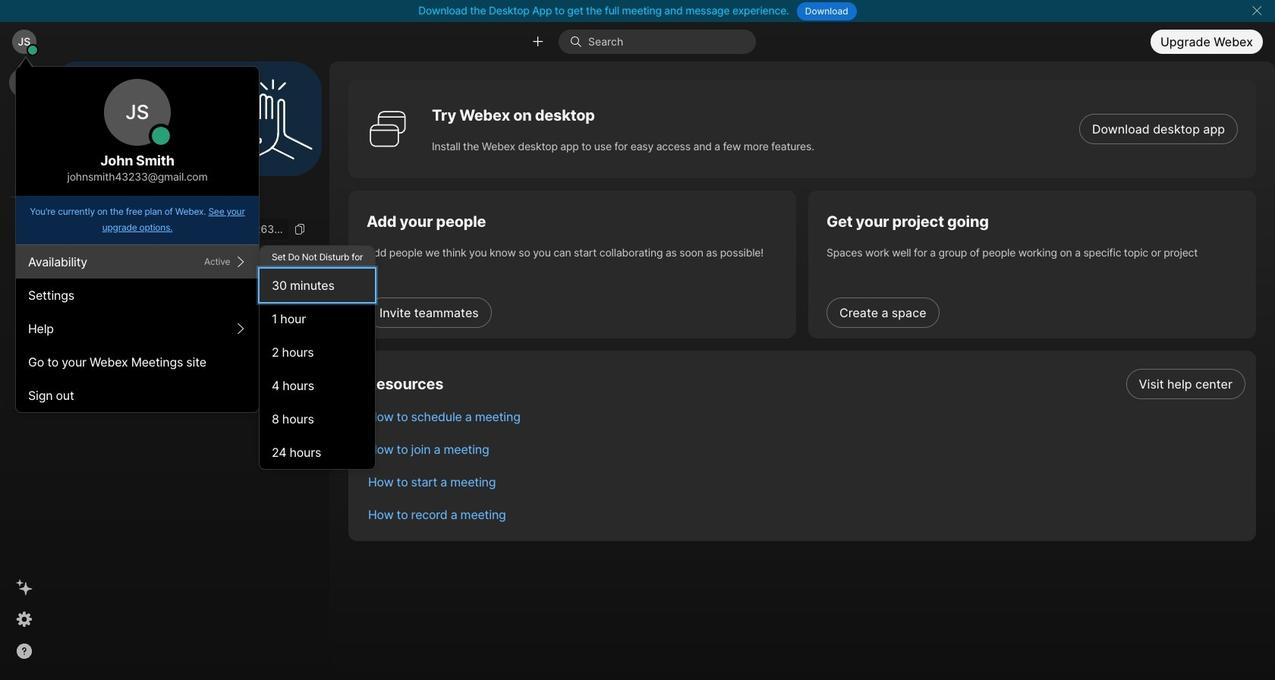 Task type: locate. For each thing, give the bounding box(es) containing it.
profile settings menu menu bar
[[16, 245, 376, 470]]

two hands high fiving image
[[227, 73, 318, 164]]

set do not disturb for 2 hours menu item
[[260, 336, 376, 369]]

set do not disturb for 8 hours menu item
[[260, 403, 376, 436]]

help menu item
[[16, 312, 259, 346]]

go to your webex meetings site menu item
[[16, 346, 259, 379]]

None text field
[[61, 219, 289, 240]]

set do not disturb for 24 hours menu item
[[260, 436, 376, 469]]

1 list item from the top
[[356, 368, 1257, 400]]

navigation
[[0, 62, 49, 681]]

set do not disturb for 4 hours menu item
[[260, 369, 376, 403]]

menu item
[[260, 246, 376, 269]]

list item
[[356, 368, 1257, 400], [356, 400, 1257, 433], [356, 433, 1257, 466], [356, 466, 1257, 498], [356, 498, 1257, 531]]

sign out menu item
[[16, 379, 259, 412]]



Task type: vqa. For each thing, say whether or not it's contained in the screenshot.
Set Do Not Disturb for 2 hours menu item
yes



Task type: describe. For each thing, give the bounding box(es) containing it.
3 list item from the top
[[356, 433, 1257, 466]]

settings menu item
[[16, 279, 259, 312]]

arrow right_16 image
[[235, 323, 247, 335]]

4 list item from the top
[[356, 466, 1257, 498]]

set status menu item
[[16, 245, 259, 279]]

arrow right_16 image
[[235, 256, 247, 268]]

5 list item from the top
[[356, 498, 1257, 531]]

cancel_16 image
[[1252, 5, 1264, 17]]

set do not disturb for 1 hour menu item
[[260, 302, 376, 336]]

2 list item from the top
[[356, 400, 1257, 433]]

webex tab list
[[9, 68, 39, 231]]

set do not disturb for 30 minutes menu item
[[260, 269, 376, 302]]

availability menu
[[260, 246, 376, 469]]



